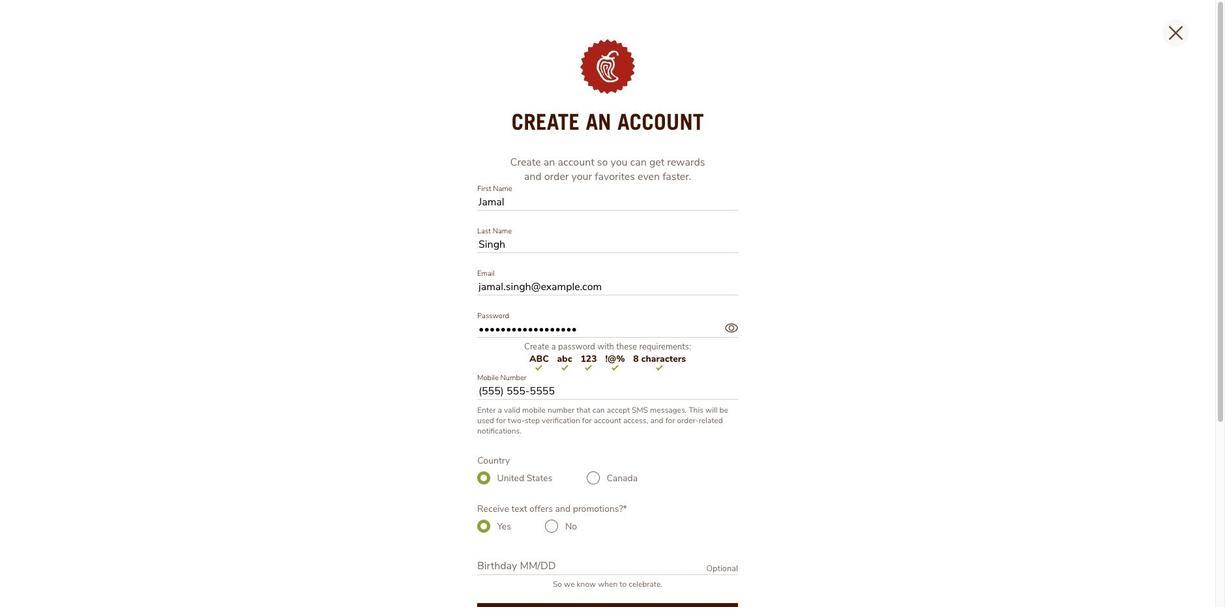 Task type: describe. For each thing, give the bounding box(es) containing it.
Enter birthday in MM/DD format so we know when to celebrate. telephone field
[[477, 559, 738, 575]]

no image
[[545, 520, 558, 533]]

canada image
[[587, 472, 600, 485]]

No radio
[[545, 520, 558, 533]]

United states radio
[[477, 472, 490, 485]]

Enter last name text field
[[477, 237, 738, 253]]

modal image
[[580, 39, 635, 94]]

add to bag image
[[1185, 46, 1216, 77]]

password not visible image
[[725, 322, 738, 335]]

Yes radio
[[477, 520, 490, 533]]



Task type: vqa. For each thing, say whether or not it's contained in the screenshot.
option group
yes



Task type: locate. For each thing, give the bounding box(es) containing it.
main content
[[0, 0, 1225, 607]]

Enter password password field
[[477, 322, 738, 338]]

definition
[[510, 155, 706, 184], [477, 405, 738, 436], [477, 455, 738, 467], [477, 503, 738, 515], [706, 563, 738, 575], [477, 579, 738, 590]]

Enter first name text field
[[477, 194, 738, 211]]

Canada radio
[[587, 472, 600, 485]]

heading
[[477, 111, 738, 132]]

Enter email email field
[[477, 279, 738, 296]]

burrito bowl image
[[505, 460, 700, 571]]

option group
[[477, 472, 738, 485]]

Enter mobile number. telephone field
[[477, 384, 738, 400]]



